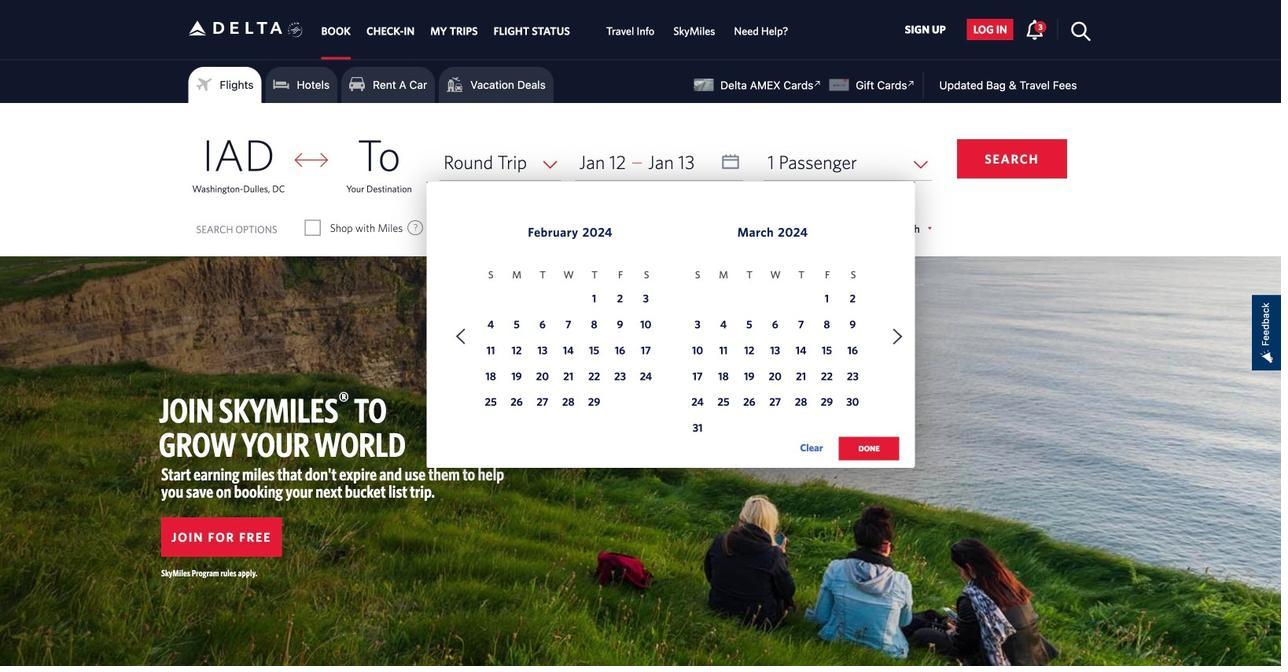 Task type: describe. For each thing, give the bounding box(es) containing it.
this link opens another site in a new window that may not follow the same accessibility policies as delta air lines. image
[[904, 76, 919, 91]]

skyteam image
[[288, 5, 303, 54]]

calendar expanded, use arrow keys to select date application
[[427, 182, 916, 477]]



Task type: locate. For each thing, give the bounding box(es) containing it.
this link opens another site in a new window that may not follow the same accessibility policies as delta air lines. image
[[811, 76, 826, 91]]

tab list
[[314, 0, 798, 59]]

tab panel
[[0, 103, 1282, 477]]

None field
[[440, 144, 562, 181], [764, 144, 932, 181], [440, 144, 562, 181], [764, 144, 932, 181]]

None text field
[[576, 144, 744, 181]]

None checkbox
[[306, 220, 320, 236]]

None checkbox
[[587, 220, 601, 236]]

delta air lines image
[[188, 3, 283, 53]]



